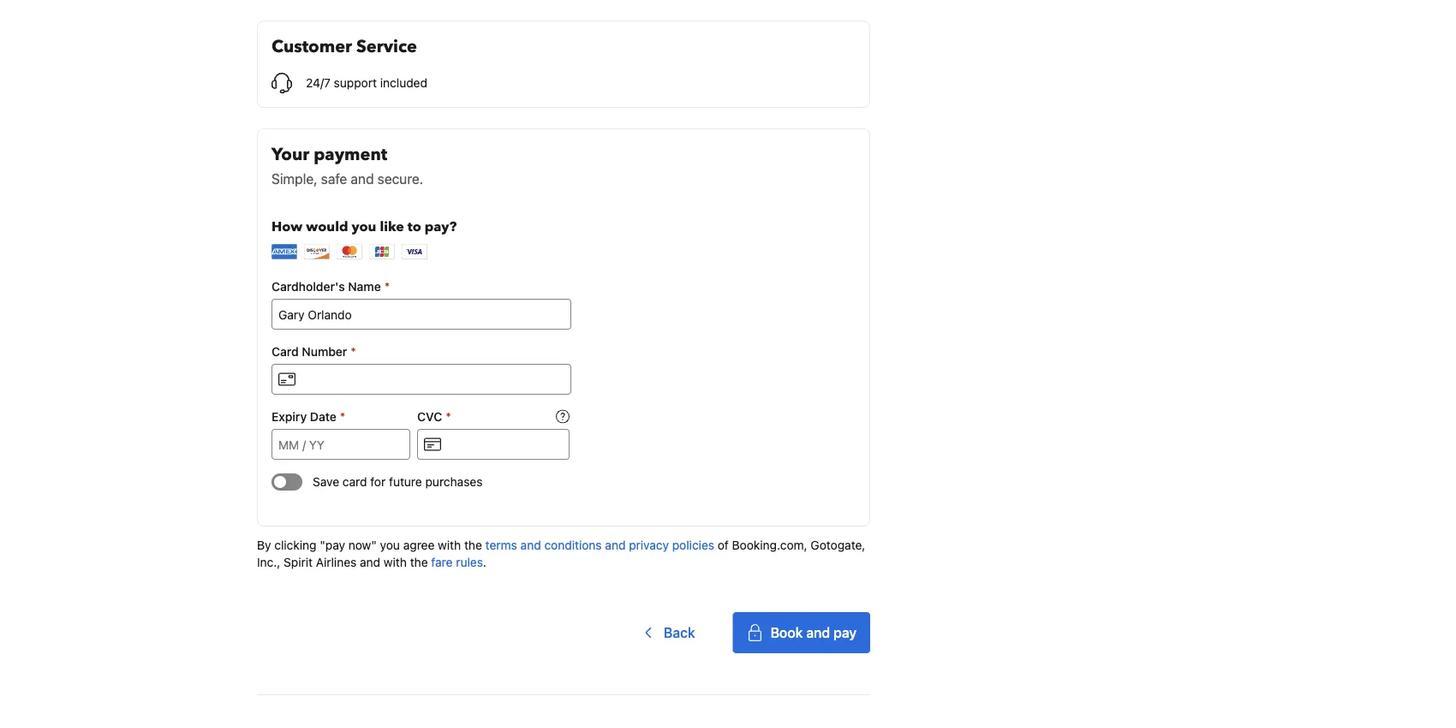Task type: vqa. For each thing, say whether or not it's contained in the screenshot.
tab list containing Outbound flight
no



Task type: locate. For each thing, give the bounding box(es) containing it.
the up rules
[[464, 539, 482, 553]]

1 vertical spatial with
[[384, 556, 407, 570]]

"pay
[[320, 539, 345, 553]]

with up fare
[[438, 539, 461, 553]]

book and pay
[[771, 625, 857, 641]]

and left privacy
[[605, 539, 626, 553]]

1 horizontal spatial the
[[464, 539, 482, 553]]

the inside 'of booking.com, gotogate, inc., spirit airlines and with the'
[[410, 556, 428, 570]]

clicking
[[274, 539, 317, 553]]

0 horizontal spatial with
[[384, 556, 407, 570]]

the
[[464, 539, 482, 553], [410, 556, 428, 570]]

and inside 'of booking.com, gotogate, inc., spirit airlines and with the'
[[360, 556, 381, 570]]

you
[[380, 539, 400, 553]]

by clicking "pay now" you agree with the terms and conditions and privacy policies
[[257, 539, 715, 553]]

and down payment
[[351, 171, 374, 187]]

24/7 support included
[[306, 76, 428, 90]]

0 vertical spatial with
[[438, 539, 461, 553]]

and down now"
[[360, 556, 381, 570]]

support
[[334, 76, 377, 90]]

book
[[771, 625, 803, 641]]

your
[[272, 143, 309, 167]]

pay
[[834, 625, 857, 641]]

safe
[[321, 171, 347, 187]]

with
[[438, 539, 461, 553], [384, 556, 407, 570]]

24/7
[[306, 76, 331, 90]]

0 vertical spatial the
[[464, 539, 482, 553]]

included
[[380, 76, 428, 90]]

1 horizontal spatial with
[[438, 539, 461, 553]]

policies
[[672, 539, 715, 553]]

the down agree
[[410, 556, 428, 570]]

fare rules link
[[431, 556, 483, 570]]

with inside 'of booking.com, gotogate, inc., spirit airlines and with the'
[[384, 556, 407, 570]]

and left 'pay'
[[807, 625, 830, 641]]

0 horizontal spatial the
[[410, 556, 428, 570]]

fare rules .
[[431, 556, 487, 570]]

and
[[351, 171, 374, 187], [521, 539, 541, 553], [605, 539, 626, 553], [360, 556, 381, 570], [807, 625, 830, 641]]

rules
[[456, 556, 483, 570]]

with down "you" at the bottom
[[384, 556, 407, 570]]

1 vertical spatial the
[[410, 556, 428, 570]]

conditions
[[544, 539, 602, 553]]



Task type: describe. For each thing, give the bounding box(es) containing it.
secure.
[[378, 171, 423, 187]]

customer service
[[272, 35, 417, 59]]

service
[[356, 35, 417, 59]]

and inside your payment simple, safe and secure.
[[351, 171, 374, 187]]

terms
[[486, 539, 517, 553]]

simple,
[[272, 171, 318, 187]]

airlines
[[316, 556, 357, 570]]

back button
[[630, 613, 706, 654]]

by
[[257, 539, 271, 553]]

of booking.com, gotogate, inc., spirit airlines and with the
[[257, 539, 866, 570]]

your payment simple, safe and secure.
[[272, 143, 423, 187]]

booking.com,
[[732, 539, 808, 553]]

privacy
[[629, 539, 669, 553]]

now"
[[349, 539, 377, 553]]

and inside button
[[807, 625, 830, 641]]

book and pay button
[[733, 613, 871, 654]]

customer
[[272, 35, 352, 59]]

terms and conditions and privacy policies link
[[486, 539, 715, 553]]

of
[[718, 539, 729, 553]]

gotogate,
[[811, 539, 866, 553]]

fare
[[431, 556, 453, 570]]

back
[[664, 625, 695, 641]]

and right terms
[[521, 539, 541, 553]]

inc.,
[[257, 556, 280, 570]]

.
[[483, 556, 487, 570]]

agree
[[403, 539, 435, 553]]

payment
[[314, 143, 387, 167]]

spirit
[[284, 556, 313, 570]]



